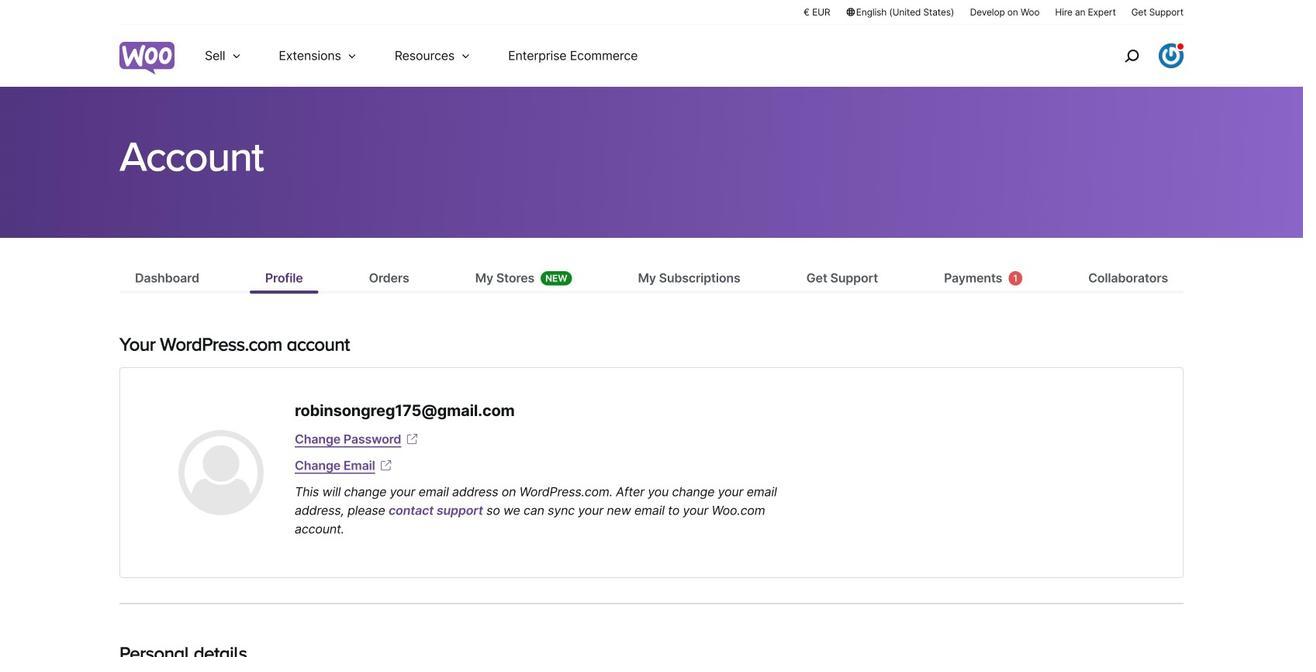 Task type: locate. For each thing, give the bounding box(es) containing it.
external link image
[[404, 432, 420, 448], [378, 459, 394, 474]]

0 vertical spatial external link image
[[404, 432, 420, 448]]

0 horizontal spatial external link image
[[378, 459, 394, 474]]



Task type: vqa. For each thing, say whether or not it's contained in the screenshot.
the money-
no



Task type: describe. For each thing, give the bounding box(es) containing it.
1 horizontal spatial external link image
[[404, 432, 420, 448]]

open account menu image
[[1159, 43, 1184, 68]]

service navigation menu element
[[1092, 31, 1184, 81]]

gravatar image image
[[178, 431, 264, 516]]

1 vertical spatial external link image
[[378, 459, 394, 474]]

search image
[[1119, 43, 1144, 68]]



